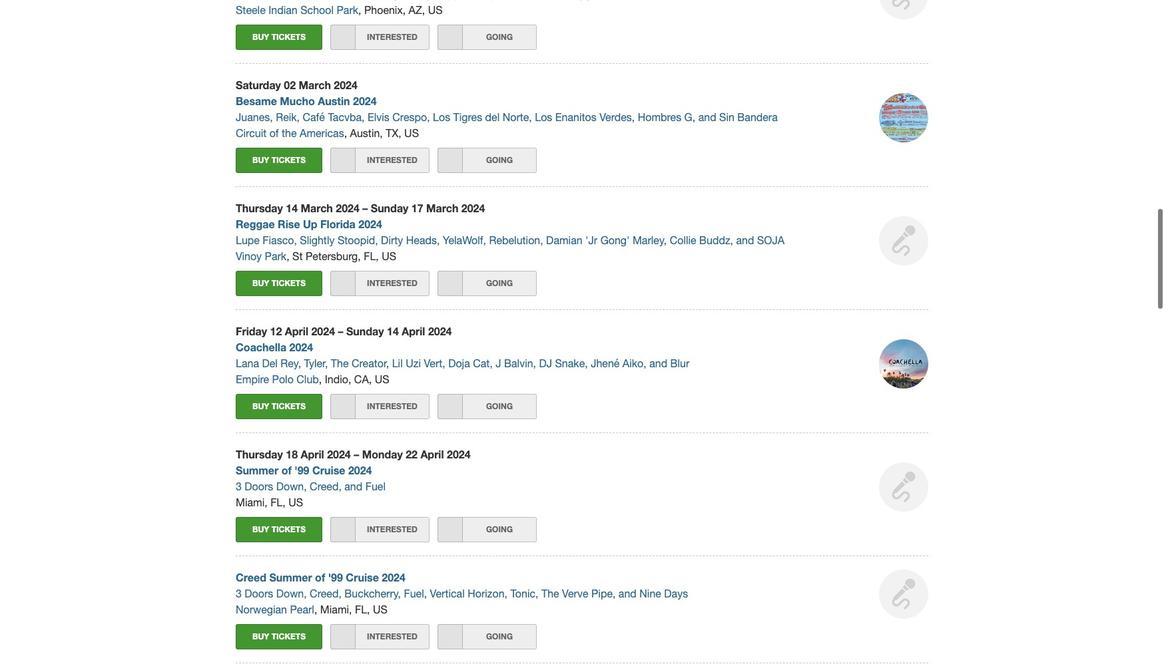 Task type: locate. For each thing, give the bounding box(es) containing it.
14 up 'lil'
[[387, 325, 399, 338]]

5 going from the top
[[486, 525, 513, 535]]

us down dirty
[[382, 251, 396, 263]]

thursday left 18
[[236, 448, 283, 461]]

0 horizontal spatial of
[[270, 127, 279, 139]]

4 interested from the top
[[367, 402, 418, 412]]

0 vertical spatial thursday
[[236, 202, 283, 215]]

, inside creed summer of '99 cruise 2024 3 doors down, creed, buckcherry, fuel, vertical horizon, tonic, the verve pipe, and nine days norwegian pearl , miami, fl, us
[[314, 604, 317, 616]]

1 vertical spatial the
[[542, 588, 559, 600]]

us down 18
[[289, 497, 303, 509]]

coachella 2024 image
[[879, 340, 929, 389]]

2024 up the rey,
[[289, 341, 313, 354]]

3
[[236, 481, 242, 493], [236, 588, 242, 600]]

doors
[[245, 481, 273, 493], [245, 588, 273, 600]]

besame
[[236, 95, 277, 107]]

going for besame mucho austin 2024
[[486, 155, 513, 165]]

gong'
[[601, 235, 630, 247]]

buy down 'vinoy park' link
[[252, 279, 269, 289]]

march for 14
[[301, 202, 333, 215]]

creed, up pearl
[[310, 588, 342, 600]]

, inside besame mucho austin 2024 juanes, reik, café tacvba, elvis crespo, los tigres del norte, los enanitos verdes, hombres g, and sin bandera circuit of the americas , austin, tx, us
[[344, 127, 347, 139]]

norwegian pearl link
[[236, 604, 314, 616]]

5 buy from the top
[[252, 525, 269, 535]]

horizon,
[[468, 588, 508, 600]]

6 tickets from the top
[[272, 632, 306, 642]]

interested button for coachella 2024
[[330, 395, 430, 420]]

4 buy from the top
[[252, 402, 269, 412]]

vert,
[[424, 358, 445, 370]]

going button for summer of '99 cruise 2024
[[438, 518, 537, 543]]

2 vertical spatial –
[[354, 448, 359, 461]]

down, inside creed summer of '99 cruise 2024 3 doors down, creed, buckcherry, fuel, vertical horizon, tonic, the verve pipe, and nine days norwegian pearl , miami, fl, us
[[276, 588, 307, 600]]

6 interested button from the top
[[330, 625, 430, 650]]

interested button down dirty
[[330, 271, 430, 297]]

interested button
[[330, 25, 430, 50], [330, 148, 430, 173], [330, 271, 430, 297], [330, 395, 430, 420], [330, 518, 430, 543], [330, 625, 430, 650]]

1 vertical spatial fl,
[[271, 497, 286, 509]]

2 vertical spatial of
[[315, 572, 325, 584]]

2 3 from the top
[[236, 588, 242, 600]]

going button for besame mucho austin 2024
[[438, 148, 537, 173]]

2024 inside coachella 2024 lana del rey, tyler, the creator, lil uzi vert, doja cat, j balvin, dj snake, jhené aiko, and blur empire polo club , indio, ca, us
[[289, 341, 313, 354]]

april right 22
[[421, 448, 444, 461]]

– for 17
[[363, 202, 368, 215]]

2 interested from the top
[[367, 155, 418, 165]]

2 buy from the top
[[252, 155, 269, 165]]

6 buy from the top
[[252, 632, 269, 642]]

thursday for thursday 18 april 2024 – monday 22 april 2024
[[236, 448, 283, 461]]

4 tickets from the top
[[272, 402, 306, 412]]

5 interested button from the top
[[330, 518, 430, 543]]

lil
[[392, 358, 403, 370]]

buy down steele
[[252, 32, 269, 42]]

coachella 2024 lana del rey, tyler, the creator, lil uzi vert, doja cat, j balvin, dj snake, jhené aiko, and blur empire polo club , indio, ca, us
[[236, 341, 690, 386]]

tickets down polo
[[272, 402, 306, 412]]

2 creed, from the top
[[310, 588, 342, 600]]

thursday
[[236, 202, 283, 215], [236, 448, 283, 461]]

sunday for 14
[[346, 325, 384, 338]]

0 vertical spatial summer
[[236, 464, 279, 477]]

cruise inside creed summer of '99 cruise 2024 3 doors down, creed, buckcherry, fuel, vertical horizon, tonic, the verve pipe, and nine days norwegian pearl , miami, fl, us
[[346, 572, 379, 584]]

'99 inside creed summer of '99 cruise 2024 3 doors down, creed, buckcherry, fuel, vertical horizon, tonic, the verve pipe, and nine days norwegian pearl , miami, fl, us
[[328, 572, 343, 584]]

april
[[285, 325, 308, 338], [402, 325, 425, 338], [301, 448, 324, 461], [421, 448, 444, 461]]

and inside creed summer of '99 cruise 2024 3 doors down, creed, buckcherry, fuel, vertical horizon, tonic, the verve pipe, and nine days norwegian pearl , miami, fl, us
[[619, 588, 637, 600]]

– up indio,
[[338, 325, 343, 338]]

sunday up creator,
[[346, 325, 384, 338]]

creed, down thursday 18 april 2024 – monday 22 april 2024
[[310, 481, 342, 493]]

2 doors from the top
[[245, 588, 273, 600]]

cruise
[[312, 464, 345, 477], [346, 572, 379, 584]]

miami, inside creed summer of '99 cruise 2024 3 doors down, creed, buckcherry, fuel, vertical horizon, tonic, the verve pipe, and nine days norwegian pearl , miami, fl, us
[[320, 604, 352, 616]]

empire polo club link
[[236, 374, 319, 386]]

3 interested button from the top
[[330, 271, 430, 297]]

6 going button from the top
[[438, 625, 537, 650]]

2024 up "vert,"
[[428, 325, 452, 338]]

2 tickets from the top
[[272, 155, 306, 165]]

1 vertical spatial creed,
[[310, 588, 342, 600]]

1 horizontal spatial of
[[282, 464, 292, 477]]

and right g,
[[699, 111, 717, 123]]

2024 up yelawolf,
[[461, 202, 485, 215]]

1 vertical spatial miami,
[[320, 604, 352, 616]]

friday
[[236, 325, 267, 338]]

los left the tigres
[[433, 111, 450, 123]]

interested down buckcherry,
[[367, 632, 418, 642]]

creed, inside summer of '99 cruise 2024 3 doors down, creed, and fuel miami, fl, us
[[310, 481, 342, 493]]

5 going button from the top
[[438, 518, 537, 543]]

going button for coachella 2024
[[438, 395, 537, 420]]

–
[[363, 202, 368, 215], [338, 325, 343, 338], [354, 448, 359, 461]]

1 vertical spatial sunday
[[346, 325, 384, 338]]

elvis
[[368, 111, 390, 123]]

1 horizontal spatial cruise
[[346, 572, 379, 584]]

3 inside summer of '99 cruise 2024 3 doors down, creed, and fuel miami, fl, us
[[236, 481, 242, 493]]

down, down 18
[[276, 481, 307, 493]]

0 horizontal spatial the
[[331, 358, 349, 370]]

1 vertical spatial 3
[[236, 588, 242, 600]]

and left soja
[[736, 235, 754, 247]]

interested button down austin,
[[330, 148, 430, 173]]

0 vertical spatial fl,
[[364, 251, 379, 263]]

2 los from the left
[[535, 111, 552, 123]]

crespo,
[[393, 111, 430, 123]]

bandera
[[738, 111, 778, 123]]

stoopid,
[[338, 235, 378, 247]]

interested down phoenix,
[[367, 32, 418, 42]]

creed,
[[310, 481, 342, 493], [310, 588, 342, 600]]

1 vertical spatial cruise
[[346, 572, 379, 584]]

buy for besame
[[252, 155, 269, 165]]

buy for summer
[[252, 525, 269, 535]]

'99
[[295, 464, 309, 477], [328, 572, 343, 584]]

march for 02
[[299, 79, 331, 91]]

2 horizontal spatial of
[[315, 572, 325, 584]]

buy for creed
[[252, 632, 269, 642]]

snake,
[[555, 358, 588, 370]]

slightly
[[300, 235, 335, 247]]

3 tickets from the top
[[272, 279, 306, 289]]

1 vertical spatial down,
[[276, 588, 307, 600]]

doja
[[448, 358, 470, 370]]

1 doors from the top
[[245, 481, 273, 493]]

and inside the reggae rise up florida 2024 lupe fiasco, slightly stoopid, dirty heads, yelawolf, rebelution, damian 'jr gong' marley, collie buddz, and soja vinoy park , st petersburg, fl, us
[[736, 235, 754, 247]]

interested down fuel
[[367, 525, 418, 535]]

days
[[664, 588, 688, 600]]

going button for reggae rise up florida 2024
[[438, 271, 537, 297]]

0 vertical spatial miami,
[[236, 497, 268, 509]]

1 vertical spatial '99
[[328, 572, 343, 584]]

,
[[358, 4, 361, 16], [344, 127, 347, 139], [287, 251, 290, 263], [319, 374, 322, 386], [314, 604, 317, 616]]

3 inside creed summer of '99 cruise 2024 3 doors down, creed, buckcherry, fuel, vertical horizon, tonic, the verve pipe, and nine days norwegian pearl , miami, fl, us
[[236, 588, 242, 600]]

norte,
[[503, 111, 532, 123]]

march right 17
[[426, 202, 459, 215]]

2024 inside the reggae rise up florida 2024 lupe fiasco, slightly stoopid, dirty heads, yelawolf, rebelution, damian 'jr gong' marley, collie buddz, and soja vinoy park , st petersburg, fl, us
[[359, 218, 382, 231]]

us down buckcherry,
[[373, 604, 388, 616]]

cruise up buckcherry,
[[346, 572, 379, 584]]

2 vertical spatial fl,
[[355, 604, 370, 616]]

2 going from the top
[[486, 155, 513, 165]]

0 horizontal spatial miami,
[[236, 497, 268, 509]]

interested down tx,
[[367, 155, 418, 165]]

interested button down buckcherry,
[[330, 625, 430, 650]]

pipe,
[[591, 588, 616, 600]]

1 vertical spatial park
[[265, 251, 287, 263]]

march up 'up'
[[301, 202, 333, 215]]

4 buy tickets from the top
[[252, 402, 306, 412]]

interested button down ca,
[[330, 395, 430, 420]]

1 vertical spatial –
[[338, 325, 343, 338]]

, down tyler,
[[319, 374, 322, 386]]

buy tickets down summer of '99 cruise 2024 3 doors down, creed, and fuel miami, fl, us
[[252, 525, 306, 535]]

the up indio,
[[331, 358, 349, 370]]

fl,
[[364, 251, 379, 263], [271, 497, 286, 509], [355, 604, 370, 616]]

1 thursday from the top
[[236, 202, 283, 215]]

0 vertical spatial cruise
[[312, 464, 345, 477]]

interested for summer of '99 cruise 2024
[[367, 525, 418, 535]]

2 down, from the top
[[276, 588, 307, 600]]

2 horizontal spatial –
[[363, 202, 368, 215]]

tickets down the
[[272, 155, 306, 165]]

2024 up tyler,
[[311, 325, 335, 338]]

march up mucho
[[299, 79, 331, 91]]

sunday for 17
[[371, 202, 409, 215]]

buy tickets down indian
[[252, 32, 306, 42]]

2024 down thursday 14 march 2024 – sunday 17 march 2024
[[359, 218, 382, 231]]

buy tickets for summer
[[252, 632, 306, 642]]

americas
[[300, 127, 344, 139]]

creed summer of '99 cruise 2024 image
[[879, 570, 929, 620]]

cruise inside summer of '99 cruise 2024 3 doors down, creed, and fuel miami, fl, us
[[312, 464, 345, 477]]

reik,
[[276, 111, 300, 123]]

tickets down summer of '99 cruise 2024 3 doors down, creed, and fuel miami, fl, us
[[272, 525, 306, 535]]

the inside creed summer of '99 cruise 2024 3 doors down, creed, buckcherry, fuel, vertical horizon, tonic, the verve pipe, and nine days norwegian pearl , miami, fl, us
[[542, 588, 559, 600]]

2 interested button from the top
[[330, 148, 430, 173]]

2024 right 22
[[447, 448, 471, 461]]

blur
[[670, 358, 690, 370]]

0 vertical spatial doors
[[245, 481, 273, 493]]

park inside the reggae rise up florida 2024 lupe fiasco, slightly stoopid, dirty heads, yelawolf, rebelution, damian 'jr gong' marley, collie buddz, and soja vinoy park , st petersburg, fl, us
[[265, 251, 287, 263]]

2024 down thursday 18 april 2024 – monday 22 april 2024
[[348, 464, 372, 477]]

going for reggae rise up florida 2024
[[486, 279, 513, 289]]

6 going from the top
[[486, 632, 513, 642]]

the left the verve
[[542, 588, 559, 600]]

4 going from the top
[[486, 402, 513, 412]]

1 buy tickets from the top
[[252, 32, 306, 42]]

0 horizontal spatial park
[[265, 251, 287, 263]]

buy down circuit
[[252, 155, 269, 165]]

3 going from the top
[[486, 279, 513, 289]]

saturday 02 march 2024
[[236, 79, 358, 91]]

5 buy tickets from the top
[[252, 525, 306, 535]]

, down 'tacvba,'
[[344, 127, 347, 139]]

park down fiasco,
[[265, 251, 287, 263]]

indio,
[[325, 374, 351, 386]]

0 vertical spatial of
[[270, 127, 279, 139]]

2024 up elvis
[[353, 95, 377, 107]]

down, up pearl
[[276, 588, 307, 600]]

1 going button from the top
[[438, 25, 537, 50]]

april right 18
[[301, 448, 324, 461]]

0 horizontal spatial 14
[[286, 202, 298, 215]]

buy
[[252, 32, 269, 42], [252, 155, 269, 165], [252, 279, 269, 289], [252, 402, 269, 412], [252, 525, 269, 535], [252, 632, 269, 642]]

balvin,
[[504, 358, 536, 370]]

0 vertical spatial the
[[331, 358, 349, 370]]

buy tickets down 'vinoy park' link
[[252, 279, 306, 289]]

interested button down fuel
[[330, 518, 430, 543]]

0 vertical spatial creed,
[[310, 481, 342, 493]]

– left monday
[[354, 448, 359, 461]]

2 thursday from the top
[[236, 448, 283, 461]]

0 horizontal spatial cruise
[[312, 464, 345, 477]]

'99 inside summer of '99 cruise 2024 3 doors down, creed, and fuel miami, fl, us
[[295, 464, 309, 477]]

tickets down st
[[272, 279, 306, 289]]

1 horizontal spatial the
[[542, 588, 559, 600]]

buy tickets
[[252, 32, 306, 42], [252, 155, 306, 165], [252, 279, 306, 289], [252, 402, 306, 412], [252, 525, 306, 535], [252, 632, 306, 642]]

miami, inside summer of '99 cruise 2024 3 doors down, creed, and fuel miami, fl, us
[[236, 497, 268, 509]]

lana
[[236, 358, 259, 370]]

of inside besame mucho austin 2024 juanes, reik, café tacvba, elvis crespo, los tigres del norte, los enanitos verdes, hombres g, and sin bandera circuit of the americas , austin, tx, us
[[270, 127, 279, 139]]

3 buy tickets from the top
[[252, 279, 306, 289]]

6 interested from the top
[[367, 632, 418, 642]]

and for coachella 2024
[[650, 358, 668, 370]]

and inside besame mucho austin 2024 juanes, reik, café tacvba, elvis crespo, los tigres del norte, los enanitos verdes, hombres g, and sin bandera circuit of the americas , austin, tx, us
[[699, 111, 717, 123]]

sunday left 17
[[371, 202, 409, 215]]

buy tickets down the
[[252, 155, 306, 165]]

1 horizontal spatial 14
[[387, 325, 399, 338]]

1 creed, from the top
[[310, 481, 342, 493]]

4 going button from the top
[[438, 395, 537, 420]]

, left phoenix,
[[358, 4, 361, 16]]

doors inside creed summer of '99 cruise 2024 3 doors down, creed, buckcherry, fuel, vertical horizon, tonic, the verve pipe, and nine days norwegian pearl , miami, fl, us
[[245, 588, 273, 600]]

0 vertical spatial down,
[[276, 481, 307, 493]]

monday
[[362, 448, 403, 461]]

1 vertical spatial of
[[282, 464, 292, 477]]

3 buy from the top
[[252, 279, 269, 289]]

2024
[[334, 79, 358, 91], [353, 95, 377, 107], [336, 202, 360, 215], [461, 202, 485, 215], [359, 218, 382, 231], [311, 325, 335, 338], [428, 325, 452, 338], [289, 341, 313, 354], [327, 448, 351, 461], [447, 448, 471, 461], [348, 464, 372, 477], [382, 572, 406, 584]]

summer inside creed summer of '99 cruise 2024 3 doors down, creed, buckcherry, fuel, vertical horizon, tonic, the verve pipe, and nine days norwegian pearl , miami, fl, us
[[269, 572, 312, 584]]

0 vertical spatial '99
[[295, 464, 309, 477]]

los right norte,
[[535, 111, 552, 123]]

2024 up the florida
[[336, 202, 360, 215]]

and inside summer of '99 cruise 2024 3 doors down, creed, and fuel miami, fl, us
[[345, 481, 363, 493]]

nine
[[640, 588, 661, 600]]

0 vertical spatial 14
[[286, 202, 298, 215]]

12
[[270, 325, 282, 338]]

buy tickets down empire polo club link
[[252, 402, 306, 412]]

of inside summer of '99 cruise 2024 3 doors down, creed, and fuel miami, fl, us
[[282, 464, 292, 477]]

and inside coachella 2024 lana del rey, tyler, the creator, lil uzi vert, doja cat, j balvin, dj snake, jhené aiko, and blur empire polo club , indio, ca, us
[[650, 358, 668, 370]]

1 3 from the top
[[236, 481, 242, 493]]

indian
[[269, 4, 298, 16]]

us right az,
[[428, 4, 443, 16]]

3 interested from the top
[[367, 279, 418, 289]]

2024 up buckcherry,
[[382, 572, 406, 584]]

1 vertical spatial 14
[[387, 325, 399, 338]]

us right ca,
[[375, 374, 389, 386]]

going button
[[438, 25, 537, 50], [438, 148, 537, 173], [438, 271, 537, 297], [438, 395, 537, 420], [438, 518, 537, 543], [438, 625, 537, 650]]

fiasco,
[[263, 235, 297, 247]]

6 buy tickets from the top
[[252, 632, 306, 642]]

1 horizontal spatial miami,
[[320, 604, 352, 616]]

del
[[485, 111, 500, 123]]

creator,
[[352, 358, 389, 370]]

buy tickets down norwegian pearl link
[[252, 632, 306, 642]]

tickets for mucho
[[272, 155, 306, 165]]

1 horizontal spatial '99
[[328, 572, 343, 584]]

and left blur
[[650, 358, 668, 370]]

besame mucho austin 2024 image
[[879, 93, 929, 143]]

park right school
[[337, 4, 358, 16]]

verdes,
[[600, 111, 635, 123]]

fl, inside the reggae rise up florida 2024 lupe fiasco, slightly stoopid, dirty heads, yelawolf, rebelution, damian 'jr gong' marley, collie buddz, and soja vinoy park , st petersburg, fl, us
[[364, 251, 379, 263]]

1 vertical spatial thursday
[[236, 448, 283, 461]]

0 vertical spatial –
[[363, 202, 368, 215]]

1 interested button from the top
[[330, 25, 430, 50]]

tickets for rise
[[272, 279, 306, 289]]

3 going button from the top
[[438, 271, 537, 297]]

1 vertical spatial doors
[[245, 588, 273, 600]]

interested button for reggae rise up florida 2024
[[330, 271, 430, 297]]

5 interested from the top
[[367, 525, 418, 535]]

us inside coachella 2024 lana del rey, tyler, the creator, lil uzi vert, doja cat, j balvin, dj snake, jhené aiko, and blur empire polo club , indio, ca, us
[[375, 374, 389, 386]]

buy tickets for mucho
[[252, 155, 306, 165]]

4 interested button from the top
[[330, 395, 430, 420]]

0 vertical spatial 3
[[236, 481, 242, 493]]

st
[[292, 251, 303, 263]]

interested down dirty
[[367, 279, 418, 289]]

thursday up reggae
[[236, 202, 283, 215]]

us inside the reggae rise up florida 2024 lupe fiasco, slightly stoopid, dirty heads, yelawolf, rebelution, damian 'jr gong' marley, collie buddz, and soja vinoy park , st petersburg, fl, us
[[382, 251, 396, 263]]

sunday
[[371, 202, 409, 215], [346, 325, 384, 338]]

1 vertical spatial summer
[[269, 572, 312, 584]]

of
[[270, 127, 279, 139], [282, 464, 292, 477], [315, 572, 325, 584]]

0 horizontal spatial –
[[338, 325, 343, 338]]

hombres
[[638, 111, 682, 123]]

interested button down phoenix,
[[330, 25, 430, 50]]

tacvba,
[[328, 111, 365, 123]]

buy down empire at the bottom left
[[252, 402, 269, 412]]

0 vertical spatial park
[[337, 4, 358, 16]]

1 horizontal spatial los
[[535, 111, 552, 123]]

0 vertical spatial sunday
[[371, 202, 409, 215]]

5 tickets from the top
[[272, 525, 306, 535]]

– for 14
[[338, 325, 343, 338]]

buy up creed
[[252, 525, 269, 535]]

marley,
[[633, 235, 667, 247]]

2 going button from the top
[[438, 148, 537, 173]]

heads,
[[406, 235, 440, 247]]

interested down ca,
[[367, 402, 418, 412]]

2 buy tickets from the top
[[252, 155, 306, 165]]

doors inside summer of '99 cruise 2024 3 doors down, creed, and fuel miami, fl, us
[[245, 481, 273, 493]]

and left the nine
[[619, 588, 637, 600]]

april right 12
[[285, 325, 308, 338]]

0 horizontal spatial los
[[433, 111, 450, 123]]

and left fuel
[[345, 481, 363, 493]]

march
[[299, 79, 331, 91], [301, 202, 333, 215], [426, 202, 459, 215]]

tickets down pearl
[[272, 632, 306, 642]]

us down crespo,
[[404, 127, 419, 139]]

cruise down thursday 18 april 2024 – monday 22 april 2024
[[312, 464, 345, 477]]

1 horizontal spatial –
[[354, 448, 359, 461]]

fuel,
[[404, 588, 427, 600]]

interested
[[367, 32, 418, 42], [367, 155, 418, 165], [367, 279, 418, 289], [367, 402, 418, 412], [367, 525, 418, 535], [367, 632, 418, 642]]

0 horizontal spatial '99
[[295, 464, 309, 477]]

buy tickets for 2024
[[252, 402, 306, 412]]

1 down, from the top
[[276, 481, 307, 493]]

buddz,
[[699, 235, 733, 247]]

buy down norwegian
[[252, 632, 269, 642]]

tickets down indian
[[272, 32, 306, 42]]

, left st
[[287, 251, 290, 263]]

14 up rise
[[286, 202, 298, 215]]

– up stoopid,
[[363, 202, 368, 215]]

14
[[286, 202, 298, 215], [387, 325, 399, 338]]

, right norwegian
[[314, 604, 317, 616]]

us
[[428, 4, 443, 16], [404, 127, 419, 139], [382, 251, 396, 263], [375, 374, 389, 386], [289, 497, 303, 509], [373, 604, 388, 616]]

tickets
[[272, 32, 306, 42], [272, 155, 306, 165], [272, 279, 306, 289], [272, 402, 306, 412], [272, 525, 306, 535], [272, 632, 306, 642]]



Task type: describe. For each thing, give the bounding box(es) containing it.
'jr
[[586, 235, 598, 247]]

circuit
[[236, 127, 267, 139]]

1 interested from the top
[[367, 32, 418, 42]]

steele indian school park , phoenix, az, us
[[236, 4, 443, 16]]

buckcherry,
[[345, 588, 401, 600]]

going for coachella 2024
[[486, 402, 513, 412]]

1 tickets from the top
[[272, 32, 306, 42]]

fuel
[[365, 481, 386, 493]]

reggae rise up florida 2024 lupe fiasco, slightly stoopid, dirty heads, yelawolf, rebelution, damian 'jr gong' marley, collie buddz, and soja vinoy park , st petersburg, fl, us
[[236, 218, 785, 263]]

summer of '99 cruise 2024 3 doors down, creed, and fuel miami, fl, us
[[236, 464, 386, 509]]

school
[[301, 4, 334, 16]]

buy for coachella
[[252, 402, 269, 412]]

norwegian
[[236, 604, 287, 616]]

us inside creed summer of '99 cruise 2024 3 doors down, creed, buckcherry, fuel, vertical horizon, tonic, the verve pipe, and nine days norwegian pearl , miami, fl, us
[[373, 604, 388, 616]]

interested for coachella 2024
[[367, 402, 418, 412]]

2024 up austin
[[334, 79, 358, 91]]

tx,
[[386, 127, 401, 139]]

tigres
[[453, 111, 482, 123]]

april up uzi
[[402, 325, 425, 338]]

ca,
[[354, 374, 372, 386]]

rebelution,
[[489, 235, 543, 247]]

steele indian school park link
[[236, 4, 358, 16]]

1 horizontal spatial park
[[337, 4, 358, 16]]

us inside summer of '99 cruise 2024 3 doors down, creed, and fuel miami, fl, us
[[289, 497, 303, 509]]

creed
[[236, 572, 266, 584]]

2024 up summer of '99 cruise 2024 3 doors down, creed, and fuel miami, fl, us
[[327, 448, 351, 461]]

down, inside summer of '99 cruise 2024 3 doors down, creed, and fuel miami, fl, us
[[276, 481, 307, 493]]

and for reggae rise up florida 2024
[[736, 235, 754, 247]]

uzi
[[406, 358, 421, 370]]

going for creed summer of '99 cruise 2024
[[486, 632, 513, 642]]

creed, inside creed summer of '99 cruise 2024 3 doors down, creed, buckcherry, fuel, vertical horizon, tonic, the verve pipe, and nine days norwegian pearl , miami, fl, us
[[310, 588, 342, 600]]

02
[[284, 79, 296, 91]]

az,
[[409, 4, 425, 16]]

fl, inside creed summer of '99 cruise 2024 3 doors down, creed, buckcherry, fuel, vertical horizon, tonic, the verve pipe, and nine days norwegian pearl , miami, fl, us
[[355, 604, 370, 616]]

damian
[[546, 235, 583, 247]]

steele
[[236, 4, 266, 16]]

cat,
[[473, 358, 493, 370]]

interested button for besame mucho austin 2024
[[330, 148, 430, 173]]

fl, inside summer of '99 cruise 2024 3 doors down, creed, and fuel miami, fl, us
[[271, 497, 286, 509]]

sin
[[719, 111, 735, 123]]

tyler,
[[304, 358, 328, 370]]

florida
[[320, 218, 356, 231]]

circuit of the americas link
[[236, 127, 344, 139]]

, inside coachella 2024 lana del rey, tyler, the creator, lil uzi vert, doja cat, j balvin, dj snake, jhené aiko, and blur empire polo club , indio, ca, us
[[319, 374, 322, 386]]

buy tickets for of
[[252, 525, 306, 535]]

– for 22
[[354, 448, 359, 461]]

interested for creed summer of '99 cruise 2024
[[367, 632, 418, 642]]

dj
[[539, 358, 552, 370]]

tonic,
[[511, 588, 539, 600]]

vinoy
[[236, 251, 262, 263]]

juanes,
[[236, 111, 273, 123]]

saturday
[[236, 79, 281, 91]]

pearl
[[290, 604, 314, 616]]

of inside creed summer of '99 cruise 2024 3 doors down, creed, buckcherry, fuel, vertical horizon, tonic, the verve pipe, and nine days norwegian pearl , miami, fl, us
[[315, 572, 325, 584]]

mucho
[[280, 95, 315, 107]]

polo
[[272, 374, 294, 386]]

1 los from the left
[[433, 111, 450, 123]]

verve
[[562, 588, 589, 600]]

2024 inside besame mucho austin 2024 juanes, reik, café tacvba, elvis crespo, los tigres del norte, los enanitos verdes, hombres g, and sin bandera circuit of the americas , austin, tx, us
[[353, 95, 377, 107]]

interested for reggae rise up florida 2024
[[367, 279, 418, 289]]

empire
[[236, 374, 269, 386]]

soja
[[757, 235, 785, 247]]

thursday 18 april 2024 – monday 22 april 2024
[[236, 448, 471, 461]]

going button for creed summer of '99 cruise 2024
[[438, 625, 537, 650]]

jhené
[[591, 358, 620, 370]]

creed summer of '99 cruise 2024 3 doors down, creed, buckcherry, fuel, vertical horizon, tonic, the verve pipe, and nine days norwegian pearl , miami, fl, us
[[236, 572, 688, 616]]

thursday 14 march 2024 – sunday 17 march 2024
[[236, 202, 485, 215]]

going for summer of '99 cruise 2024
[[486, 525, 513, 535]]

tickets for summer
[[272, 632, 306, 642]]

1 buy from the top
[[252, 32, 269, 42]]

collie
[[670, 235, 697, 247]]

us inside besame mucho austin 2024 juanes, reik, café tacvba, elvis crespo, los tigres del norte, los enanitos verdes, hombres g, and sin bandera circuit of the americas , austin, tx, us
[[404, 127, 419, 139]]

buy tickets for rise
[[252, 279, 306, 289]]

22
[[406, 448, 418, 461]]

1 going from the top
[[486, 32, 513, 42]]

18
[[286, 448, 298, 461]]

besame mucho austin 2024 juanes, reik, café tacvba, elvis crespo, los tigres del norte, los enanitos verdes, hombres g, and sin bandera circuit of the americas , austin, tx, us
[[236, 95, 778, 139]]

coachella
[[236, 341, 287, 354]]

enanitos
[[555, 111, 597, 123]]

interested button for summer of '99 cruise 2024
[[330, 518, 430, 543]]

friday 12 april 2024 – sunday 14 april 2024
[[236, 325, 452, 338]]

up
[[303, 218, 317, 231]]

j
[[496, 358, 501, 370]]

tickets for of
[[272, 525, 306, 535]]

and for besame mucho austin 2024
[[699, 111, 717, 123]]

club
[[297, 374, 319, 386]]

interested for besame mucho austin 2024
[[367, 155, 418, 165]]

2024 inside creed summer of '99 cruise 2024 3 doors down, creed, buckcherry, fuel, vertical horizon, tonic, the verve pipe, and nine days norwegian pearl , miami, fl, us
[[382, 572, 406, 584]]

lupe
[[236, 235, 260, 247]]

the
[[282, 127, 297, 139]]

, inside the reggae rise up florida 2024 lupe fiasco, slightly stoopid, dirty heads, yelawolf, rebelution, damian 'jr gong' marley, collie buddz, and soja vinoy park , st petersburg, fl, us
[[287, 251, 290, 263]]

tickets for 2024
[[272, 402, 306, 412]]

petersburg,
[[306, 251, 361, 263]]

phoenix,
[[364, 4, 406, 16]]

thursday for thursday 14 march 2024 – sunday 17 march 2024
[[236, 202, 283, 215]]

17
[[412, 202, 423, 215]]

reggae rise up florida 2024 image
[[879, 217, 929, 266]]

aiko,
[[623, 358, 647, 370]]

2024 inside summer of '99 cruise 2024 3 doors down, creed, and fuel miami, fl, us
[[348, 464, 372, 477]]

rey,
[[281, 358, 301, 370]]

summer of '99 cruise 2024 image
[[879, 463, 929, 512]]

austin
[[318, 95, 350, 107]]

del
[[262, 358, 278, 370]]

the inside coachella 2024 lana del rey, tyler, the creator, lil uzi vert, doja cat, j balvin, dj snake, jhené aiko, and blur empire polo club , indio, ca, us
[[331, 358, 349, 370]]

vinoy park link
[[236, 251, 287, 263]]

buy for reggae
[[252, 279, 269, 289]]

reggae
[[236, 218, 275, 231]]

interested button for creed summer of '99 cruise 2024
[[330, 625, 430, 650]]

summer inside summer of '99 cruise 2024 3 doors down, creed, and fuel miami, fl, us
[[236, 464, 279, 477]]

g,
[[685, 111, 696, 123]]



Task type: vqa. For each thing, say whether or not it's contained in the screenshot.
top the '99
yes



